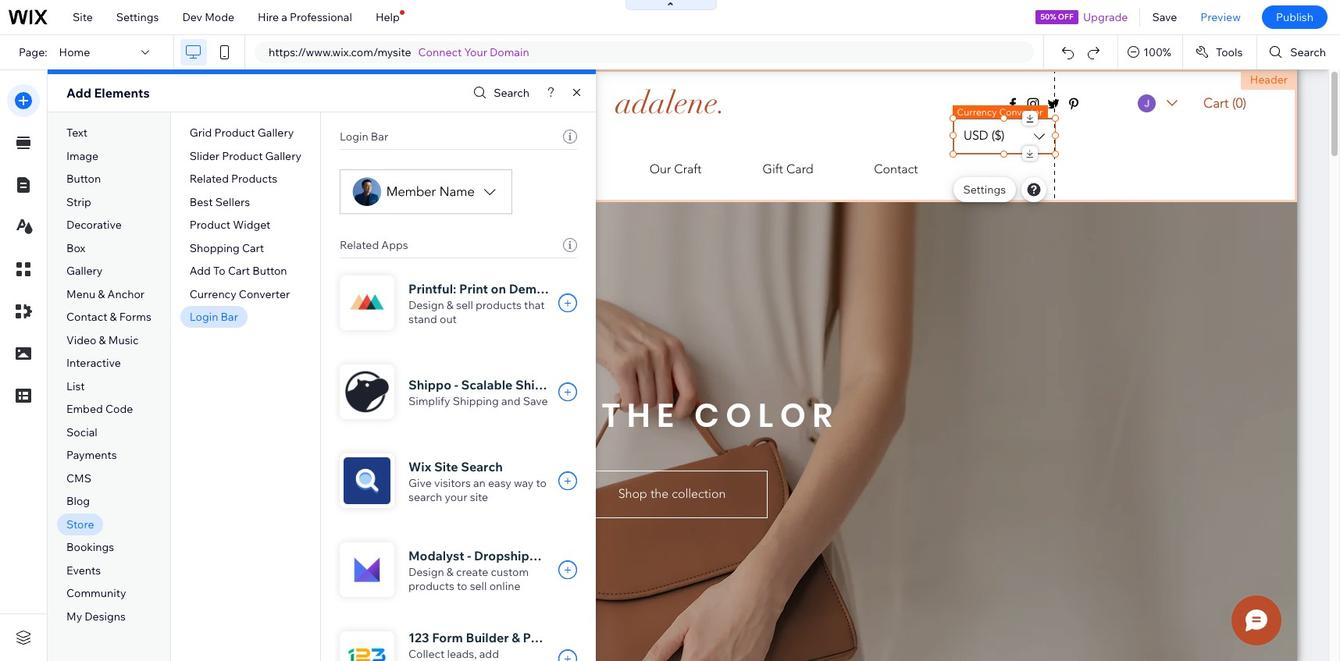 Task type: describe. For each thing, give the bounding box(es) containing it.
menu & anchor
[[66, 287, 145, 301]]

anchor
[[107, 287, 145, 301]]

your
[[465, 45, 487, 59]]

100% button
[[1119, 35, 1183, 70]]

forms
[[119, 310, 151, 324]]

1 horizontal spatial login
[[340, 130, 369, 144]]

designs
[[85, 610, 126, 624]]

online
[[490, 580, 521, 594]]

1 vertical spatial payments
[[523, 631, 582, 646]]

1 vertical spatial currency converter
[[190, 287, 290, 301]]

100%
[[1144, 45, 1172, 59]]

save inside shippo - scalable shipping simplify shipping and save
[[523, 395, 548, 409]]

header
[[1251, 73, 1288, 87]]

https://www.wix.com/mysite
[[269, 45, 411, 59]]

0 horizontal spatial site
[[73, 10, 93, 24]]

design inside modalyst - dropshipping design & create custom products to sell online
[[409, 566, 444, 580]]

decorative
[[66, 218, 122, 232]]

events
[[66, 564, 101, 578]]

product for grid
[[214, 126, 255, 140]]

shippo
[[409, 377, 452, 393]]

professional
[[290, 10, 352, 24]]

tools
[[1216, 45, 1243, 59]]

home
[[59, 45, 90, 59]]

video
[[66, 333, 96, 348]]

text
[[66, 126, 88, 140]]

dropshipping
[[474, 548, 556, 564]]

1 vertical spatial currency
[[190, 287, 236, 301]]

publish button
[[1263, 5, 1328, 29]]

sellers
[[215, 195, 250, 209]]

contact & forms
[[66, 310, 151, 324]]

an
[[473, 477, 486, 491]]

search
[[409, 491, 442, 505]]

slider product gallery
[[190, 149, 302, 163]]

& right the video
[[99, 333, 106, 348]]

1 vertical spatial login bar
[[190, 310, 238, 324]]

1 vertical spatial shipping
[[453, 395, 499, 409]]

https://www.wix.com/mysite connect your domain
[[269, 45, 529, 59]]

1 horizontal spatial search button
[[1258, 35, 1341, 70]]

mode
[[205, 10, 234, 24]]

wix
[[409, 459, 432, 475]]

elements
[[94, 85, 150, 101]]

code
[[105, 403, 133, 417]]

50% off
[[1041, 12, 1074, 22]]

list
[[66, 380, 85, 394]]

preview
[[1201, 10, 1241, 24]]

0 vertical spatial bar
[[371, 130, 388, 144]]

sell inside printful: print on demand design & sell products that stand out
[[456, 298, 473, 313]]

give
[[409, 477, 432, 491]]

embed code
[[66, 403, 133, 417]]

social
[[66, 426, 97, 440]]

add for add elements
[[66, 85, 91, 101]]

visitors
[[434, 477, 471, 491]]

bookings
[[66, 541, 114, 555]]

builder
[[466, 631, 509, 646]]

& right "builder"
[[512, 631, 520, 646]]

way
[[514, 477, 534, 491]]

shopping
[[190, 241, 240, 255]]

add for add to cart button
[[190, 264, 211, 278]]

tools button
[[1184, 35, 1257, 70]]

hire a professional
[[258, 10, 352, 24]]

0 vertical spatial cart
[[242, 241, 264, 255]]

sell inside modalyst - dropshipping design & create custom products to sell online
[[470, 580, 487, 594]]

shopping cart
[[190, 241, 264, 255]]

gallery for grid product gallery
[[258, 126, 294, 140]]

0 horizontal spatial converter
[[239, 287, 290, 301]]

stand
[[409, 313, 437, 327]]

demand
[[509, 281, 559, 297]]

menu
[[66, 287, 95, 301]]

on
[[491, 281, 506, 297]]

your
[[445, 491, 468, 505]]

gallery for slider product gallery
[[265, 149, 302, 163]]

form
[[432, 631, 463, 646]]

strip
[[66, 195, 91, 209]]

printful: print on demand design & sell products that stand out
[[409, 281, 559, 327]]

related for related products
[[190, 172, 229, 186]]

apps
[[382, 238, 408, 252]]

simplify
[[409, 395, 450, 409]]

products
[[231, 172, 278, 186]]

site inside wix site search give visitors an easy way to search your site
[[434, 459, 458, 475]]

shippo - scalable shipping simplify shipping and save
[[409, 377, 570, 409]]

contact
[[66, 310, 107, 324]]

& inside printful: print on demand design & sell products that stand out
[[447, 298, 454, 313]]

save button
[[1141, 0, 1189, 34]]

and
[[502, 395, 521, 409]]

1 vertical spatial bar
[[221, 310, 238, 324]]



Task type: vqa. For each thing, say whether or not it's contained in the screenshot.


Task type: locate. For each thing, give the bounding box(es) containing it.
sell
[[456, 298, 473, 313], [470, 580, 487, 594]]

design inside printful: print on demand design & sell products that stand out
[[409, 298, 444, 313]]

scalable
[[461, 377, 513, 393]]

shipping up and in the bottom of the page
[[516, 377, 570, 393]]

0 vertical spatial login
[[340, 130, 369, 144]]

1 horizontal spatial button
[[253, 264, 287, 278]]

design
[[409, 298, 444, 313], [409, 566, 444, 580]]

0 vertical spatial products
[[476, 298, 522, 313]]

1 horizontal spatial login bar
[[340, 130, 388, 144]]

cart down widget
[[242, 241, 264, 255]]

search down publish button on the right
[[1291, 45, 1327, 59]]

0 vertical spatial shipping
[[516, 377, 570, 393]]

1 vertical spatial design
[[409, 566, 444, 580]]

blog
[[66, 495, 90, 509]]

grid product gallery
[[190, 126, 294, 140]]

help
[[376, 10, 400, 24]]

0 horizontal spatial products
[[409, 580, 455, 594]]

save inside button
[[1153, 10, 1178, 24]]

cart
[[242, 241, 264, 255], [228, 264, 250, 278]]

sell left online in the bottom of the page
[[470, 580, 487, 594]]

0 vertical spatial currency converter
[[958, 106, 1044, 118]]

community
[[66, 587, 126, 601]]

dev
[[182, 10, 202, 24]]

music
[[108, 333, 139, 348]]

0 horizontal spatial currency
[[190, 287, 236, 301]]

123
[[409, 631, 430, 646]]

0 horizontal spatial bar
[[221, 310, 238, 324]]

0 vertical spatial site
[[73, 10, 93, 24]]

0 horizontal spatial button
[[66, 172, 101, 186]]

product up slider product gallery
[[214, 126, 255, 140]]

products down "modalyst"
[[409, 580, 455, 594]]

upgrade
[[1084, 10, 1129, 24]]

interactive
[[66, 357, 121, 371]]

1 vertical spatial settings
[[964, 182, 1006, 197]]

0 horizontal spatial to
[[457, 580, 468, 594]]

site
[[470, 491, 488, 505]]

domain
[[490, 45, 529, 59]]

cms
[[66, 472, 91, 486]]

product up the shopping
[[190, 218, 231, 232]]

0 horizontal spatial -
[[454, 377, 459, 393]]

connect
[[418, 45, 462, 59]]

to for search
[[536, 477, 547, 491]]

settings
[[116, 10, 159, 24], [964, 182, 1006, 197]]

cart right to
[[228, 264, 250, 278]]

dev mode
[[182, 10, 234, 24]]

1 vertical spatial -
[[467, 548, 471, 564]]

design down "modalyst"
[[409, 566, 444, 580]]

- up the create
[[467, 548, 471, 564]]

print
[[459, 281, 488, 297]]

1 design from the top
[[409, 298, 444, 313]]

button down shopping cart
[[253, 264, 287, 278]]

my designs
[[66, 610, 126, 624]]

0 vertical spatial converter
[[1000, 106, 1044, 118]]

1 horizontal spatial converter
[[1000, 106, 1044, 118]]

gallery up slider product gallery
[[258, 126, 294, 140]]

& left forms
[[110, 310, 117, 324]]

slider
[[190, 149, 220, 163]]

1 horizontal spatial -
[[467, 548, 471, 564]]

related apps
[[340, 238, 408, 252]]

save
[[1153, 10, 1178, 24], [523, 395, 548, 409]]

preview button
[[1189, 0, 1253, 34]]

1 horizontal spatial to
[[536, 477, 547, 491]]

best
[[190, 195, 213, 209]]

- for modalyst
[[467, 548, 471, 564]]

site
[[73, 10, 93, 24], [434, 459, 458, 475]]

site up home
[[73, 10, 93, 24]]

sell down print
[[456, 298, 473, 313]]

1 vertical spatial sell
[[470, 580, 487, 594]]

1 horizontal spatial settings
[[964, 182, 1006, 197]]

0 vertical spatial product
[[214, 126, 255, 140]]

1 horizontal spatial save
[[1153, 10, 1178, 24]]

0 vertical spatial related
[[190, 172, 229, 186]]

2 vertical spatial gallery
[[66, 264, 103, 278]]

widget
[[233, 218, 271, 232]]

store
[[66, 518, 94, 532]]

0 vertical spatial gallery
[[258, 126, 294, 140]]

design down printful:
[[409, 298, 444, 313]]

hire
[[258, 10, 279, 24]]

product widget
[[190, 218, 271, 232]]

out
[[440, 313, 457, 327]]

0 horizontal spatial related
[[190, 172, 229, 186]]

0 vertical spatial add
[[66, 85, 91, 101]]

1 vertical spatial related
[[340, 238, 379, 252]]

0 horizontal spatial shipping
[[453, 395, 499, 409]]

related for related apps
[[340, 238, 379, 252]]

that
[[524, 298, 545, 313]]

1 horizontal spatial site
[[434, 459, 458, 475]]

payments down social
[[66, 449, 117, 463]]

payments
[[66, 449, 117, 463], [523, 631, 582, 646]]

easy
[[488, 477, 512, 491]]

& down printful:
[[447, 298, 454, 313]]

0 horizontal spatial login bar
[[190, 310, 238, 324]]

to
[[213, 264, 226, 278]]

0 vertical spatial settings
[[116, 10, 159, 24]]

search inside wix site search give visitors an easy way to search your site
[[461, 459, 503, 475]]

0 vertical spatial login bar
[[340, 130, 388, 144]]

site up "visitors"
[[434, 459, 458, 475]]

search button
[[1258, 35, 1341, 70], [470, 82, 530, 104]]

&
[[98, 287, 105, 301], [447, 298, 454, 313], [110, 310, 117, 324], [99, 333, 106, 348], [447, 566, 454, 580], [512, 631, 520, 646]]

related
[[190, 172, 229, 186], [340, 238, 379, 252]]

shipping down scalable
[[453, 395, 499, 409]]

login bar
[[340, 130, 388, 144], [190, 310, 238, 324]]

1 vertical spatial converter
[[239, 287, 290, 301]]

converter
[[1000, 106, 1044, 118], [239, 287, 290, 301]]

0 vertical spatial payments
[[66, 449, 117, 463]]

box
[[66, 241, 85, 255]]

products inside modalyst - dropshipping design & create custom products to sell online
[[409, 580, 455, 594]]

to for dropshipping
[[457, 580, 468, 594]]

- right shippo on the left of the page
[[454, 377, 459, 393]]

search down domain
[[494, 86, 530, 100]]

gallery up products
[[265, 149, 302, 163]]

1 horizontal spatial products
[[476, 298, 522, 313]]

50%
[[1041, 12, 1057, 22]]

0 horizontal spatial add
[[66, 85, 91, 101]]

off
[[1059, 12, 1074, 22]]

0 vertical spatial button
[[66, 172, 101, 186]]

1 vertical spatial save
[[523, 395, 548, 409]]

1 horizontal spatial payments
[[523, 631, 582, 646]]

add elements
[[66, 85, 150, 101]]

1 horizontal spatial currency converter
[[958, 106, 1044, 118]]

save up 100%
[[1153, 10, 1178, 24]]

wix site search give visitors an easy way to search your site
[[409, 459, 547, 505]]

products for design
[[409, 580, 455, 594]]

1 horizontal spatial related
[[340, 238, 379, 252]]

add up text
[[66, 85, 91, 101]]

0 horizontal spatial payments
[[66, 449, 117, 463]]

printful:
[[409, 281, 457, 297]]

product for slider
[[222, 149, 263, 163]]

embed
[[66, 403, 103, 417]]

1 vertical spatial login
[[190, 310, 218, 324]]

0 vertical spatial search
[[1291, 45, 1327, 59]]

currency converter
[[958, 106, 1044, 118], [190, 287, 290, 301]]

login
[[340, 130, 369, 144], [190, 310, 218, 324]]

gallery up menu
[[66, 264, 103, 278]]

button
[[66, 172, 101, 186], [253, 264, 287, 278]]

products down on
[[476, 298, 522, 313]]

2 vertical spatial product
[[190, 218, 231, 232]]

modalyst
[[409, 548, 465, 564]]

search button down publish
[[1258, 35, 1341, 70]]

- for shippo
[[454, 377, 459, 393]]

product
[[214, 126, 255, 140], [222, 149, 263, 163], [190, 218, 231, 232]]

grid
[[190, 126, 212, 140]]

0 vertical spatial save
[[1153, 10, 1178, 24]]

related left apps
[[340, 238, 379, 252]]

0 horizontal spatial settings
[[116, 10, 159, 24]]

0 horizontal spatial currency converter
[[190, 287, 290, 301]]

to down "modalyst"
[[457, 580, 468, 594]]

to right way
[[536, 477, 547, 491]]

1 vertical spatial product
[[222, 149, 263, 163]]

- inside shippo - scalable shipping simplify shipping and save
[[454, 377, 459, 393]]

0 vertical spatial sell
[[456, 298, 473, 313]]

0 vertical spatial -
[[454, 377, 459, 393]]

123 form builder & payments
[[409, 631, 582, 646]]

products for demand
[[476, 298, 522, 313]]

1 horizontal spatial bar
[[371, 130, 388, 144]]

bar
[[371, 130, 388, 144], [221, 310, 238, 324]]

products inside printful: print on demand design & sell products that stand out
[[476, 298, 522, 313]]

1 vertical spatial add
[[190, 264, 211, 278]]

add
[[66, 85, 91, 101], [190, 264, 211, 278]]

0 horizontal spatial search button
[[470, 82, 530, 104]]

-
[[454, 377, 459, 393], [467, 548, 471, 564]]

modalyst - dropshipping design & create custom products to sell online
[[409, 548, 556, 594]]

- inside modalyst - dropshipping design & create custom products to sell online
[[467, 548, 471, 564]]

0 horizontal spatial save
[[523, 395, 548, 409]]

to inside wix site search give visitors an easy way to search your site
[[536, 477, 547, 491]]

2 vertical spatial search
[[461, 459, 503, 475]]

1 vertical spatial gallery
[[265, 149, 302, 163]]

1 vertical spatial search button
[[470, 82, 530, 104]]

save right and in the bottom of the page
[[523, 395, 548, 409]]

0 vertical spatial to
[[536, 477, 547, 491]]

& inside modalyst - dropshipping design & create custom products to sell online
[[447, 566, 454, 580]]

search up an
[[461, 459, 503, 475]]

button down image
[[66, 172, 101, 186]]

1 vertical spatial to
[[457, 580, 468, 594]]

0 vertical spatial search button
[[1258, 35, 1341, 70]]

my
[[66, 610, 82, 624]]

search button down domain
[[470, 82, 530, 104]]

1 vertical spatial cart
[[228, 264, 250, 278]]

best sellers
[[190, 195, 250, 209]]

& down "modalyst"
[[447, 566, 454, 580]]

to inside modalyst - dropshipping design & create custom products to sell online
[[457, 580, 468, 594]]

create
[[456, 566, 489, 580]]

related down slider
[[190, 172, 229, 186]]

& right menu
[[98, 287, 105, 301]]

1 vertical spatial search
[[494, 86, 530, 100]]

products
[[476, 298, 522, 313], [409, 580, 455, 594]]

0 vertical spatial design
[[409, 298, 444, 313]]

publish
[[1277, 10, 1314, 24]]

payments right "builder"
[[523, 631, 582, 646]]

add to cart button
[[190, 264, 287, 278]]

1 horizontal spatial shipping
[[516, 377, 570, 393]]

1 vertical spatial site
[[434, 459, 458, 475]]

add left to
[[190, 264, 211, 278]]

0 horizontal spatial login
[[190, 310, 218, 324]]

search
[[1291, 45, 1327, 59], [494, 86, 530, 100], [461, 459, 503, 475]]

product down grid product gallery
[[222, 149, 263, 163]]

1 vertical spatial products
[[409, 580, 455, 594]]

a
[[281, 10, 287, 24]]

0 vertical spatial currency
[[958, 106, 998, 118]]

1 horizontal spatial currency
[[958, 106, 998, 118]]

1 horizontal spatial add
[[190, 264, 211, 278]]

2 design from the top
[[409, 566, 444, 580]]

1 vertical spatial button
[[253, 264, 287, 278]]

video & music
[[66, 333, 139, 348]]



